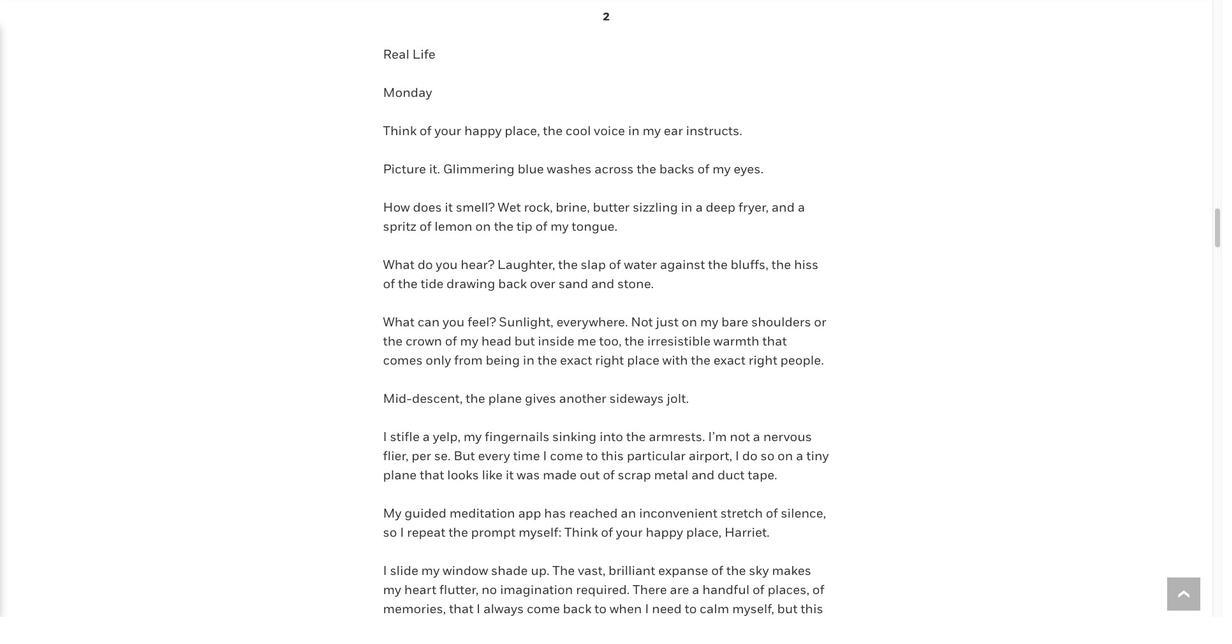 Task type: describe. For each thing, give the bounding box(es) containing it.
of down does
[[420, 219, 432, 234]]

in inside how does it smell? wet rock, brine, butter sizzling in a deep fryer, and a spritz of lemon on the tip of my tongue.
[[681, 200, 693, 215]]

1 right from the left
[[595, 353, 624, 368]]

1 exact from the left
[[560, 353, 592, 368]]

with
[[663, 353, 688, 368]]

2 exact from the left
[[714, 353, 746, 368]]

shade
[[491, 563, 528, 579]]

i right time
[[543, 449, 547, 464]]

place, inside my guided meditation app has reached an inconvenient stretch of silence, so i repeat the prompt myself: think of your happy place, harriet.
[[686, 525, 722, 540]]

head
[[482, 334, 512, 349]]

2 right from the left
[[749, 353, 778, 368]]

myself:
[[519, 525, 562, 540]]

irresistible
[[647, 334, 711, 349]]

the up sand
[[558, 257, 578, 272]]

real
[[383, 47, 410, 62]]

when
[[610, 602, 642, 617]]

looks
[[447, 468, 479, 483]]

wet
[[498, 200, 521, 215]]

like
[[482, 468, 503, 483]]

it inside i stifle a yelp, my fingernails sinking into the armrests. i'm not a nervous flier, per se. but every time i come to this particular airport, i do so on a tiny plane that looks like it was made out of scrap metal and duct tape.
[[506, 468, 514, 483]]

not
[[730, 429, 750, 445]]

an
[[621, 506, 636, 521]]

my left ear
[[643, 123, 661, 138]]

memories,
[[383, 602, 446, 617]]

descent,
[[412, 391, 463, 406]]

jolt.
[[667, 391, 689, 406]]

think of your happy place, the cool voice in my ear instructs.
[[383, 123, 743, 138]]

monday
[[383, 85, 432, 100]]

butter
[[593, 200, 630, 215]]

place
[[627, 353, 660, 368]]

only
[[426, 353, 451, 368]]

myself,
[[733, 602, 774, 617]]

meditation
[[450, 506, 515, 521]]

the inside my guided meditation app has reached an inconvenient stretch of silence, so i repeat the prompt myself: think of your happy place, harriet.
[[449, 525, 468, 540]]

you for my
[[443, 315, 465, 330]]

glimmering
[[443, 161, 515, 177]]

my down slide
[[383, 583, 401, 598]]

slap
[[581, 257, 606, 272]]

airport,
[[689, 449, 733, 464]]

armrests.
[[649, 429, 705, 445]]

laughter,
[[498, 257, 555, 272]]

this
[[601, 449, 624, 464]]

harriet.
[[725, 525, 770, 540]]

just
[[656, 315, 679, 330]]

a right fryer,
[[798, 200, 805, 215]]

i down not
[[736, 449, 740, 464]]

to down are
[[685, 602, 697, 617]]

eyes.
[[734, 161, 764, 177]]

inside
[[538, 334, 575, 349]]

life
[[413, 47, 436, 62]]

to inside i stifle a yelp, my fingernails sinking into the armrests. i'm not a nervous flier, per se. but every time i come to this particular airport, i do so on a tiny plane that looks like it was made out of scrap metal and duct tape.
[[586, 449, 598, 464]]

instructs.
[[686, 123, 743, 138]]

of right slap
[[609, 257, 621, 272]]

was
[[517, 468, 540, 483]]

of down reached
[[601, 525, 613, 540]]

the left hiss
[[772, 257, 791, 272]]

of right backs
[[698, 161, 710, 177]]

plane inside i stifle a yelp, my fingernails sinking into the armrests. i'm not a nervous flier, per se. but every time i come to this particular airport, i do so on a tiny plane that looks like it was made out of scrap metal and duct tape.
[[383, 468, 417, 483]]

picture
[[383, 161, 426, 177]]

so inside i stifle a yelp, my fingernails sinking into the armrests. i'm not a nervous flier, per se. but every time i come to this particular airport, i do so on a tiny plane that looks like it was made out of scrap metal and duct tape.
[[761, 449, 775, 464]]

across
[[595, 161, 634, 177]]

flier,
[[383, 449, 409, 464]]

back inside 'what do you hear? laughter, the slap of water against the bluffs, the hiss of the tide drawing back over sand and stone.'
[[498, 276, 527, 292]]

into
[[600, 429, 623, 445]]

warmth
[[714, 334, 760, 349]]

the inside i stifle a yelp, my fingernails sinking into the armrests. i'm not a nervous flier, per se. but every time i come to this particular airport, i do so on a tiny plane that looks like it was made out of scrap metal and duct tape.
[[626, 429, 646, 445]]

i left stifle at the left bottom
[[383, 429, 387, 445]]

picture it. glimmering blue washes across the backs of my eyes.
[[383, 161, 764, 177]]

do inside i stifle a yelp, my fingernails sinking into the armrests. i'm not a nervous flier, per se. but every time i come to this particular airport, i do so on a tiny plane that looks like it was made out of scrap metal and duct tape.
[[743, 449, 758, 464]]

a up "per"
[[423, 429, 430, 445]]

repeat
[[407, 525, 446, 540]]

cool
[[566, 123, 591, 138]]

brine,
[[556, 200, 590, 215]]

over
[[530, 276, 556, 292]]

the right with
[[691, 353, 711, 368]]

how
[[383, 200, 410, 215]]

no
[[482, 583, 497, 598]]

happy inside my guided meditation app has reached an inconvenient stretch of silence, so i repeat the prompt myself: think of your happy place, harriet.
[[646, 525, 683, 540]]

comes
[[383, 353, 423, 368]]

the down not
[[625, 334, 644, 349]]

blue
[[518, 161, 544, 177]]

handful
[[703, 583, 750, 598]]

think inside my guided meditation app has reached an inconvenient stretch of silence, so i repeat the prompt myself: think of your happy place, harriet.
[[565, 525, 598, 540]]

of left tide
[[383, 276, 395, 292]]

inconvenient
[[639, 506, 718, 521]]

my inside i stifle a yelp, my fingernails sinking into the armrests. i'm not a nervous flier, per se. but every time i come to this particular airport, i do so on a tiny plane that looks like it was made out of scrap metal and duct tape.
[[464, 429, 482, 445]]

real life
[[383, 47, 436, 62]]

from
[[454, 353, 483, 368]]

mid-
[[383, 391, 412, 406]]

per
[[412, 449, 431, 464]]

nervous
[[764, 429, 812, 445]]

on inside i stifle a yelp, my fingernails sinking into the armrests. i'm not a nervous flier, per se. but every time i come to this particular airport, i do so on a tiny plane that looks like it was made out of scrap metal and duct tape.
[[778, 449, 793, 464]]

scrap
[[618, 468, 651, 483]]

voice
[[594, 123, 625, 138]]

too,
[[599, 334, 622, 349]]

0 vertical spatial think
[[383, 123, 417, 138]]

time
[[513, 449, 540, 464]]

every
[[478, 449, 510, 464]]

shoulders
[[752, 315, 811, 330]]

required.
[[576, 583, 630, 598]]

backs
[[660, 161, 695, 177]]

another
[[559, 391, 607, 406]]

guided
[[405, 506, 447, 521]]

bluffs,
[[731, 257, 769, 272]]

deep
[[706, 200, 736, 215]]

reached
[[569, 506, 618, 521]]

sinking
[[553, 429, 597, 445]]

a inside "i slide my window shade up. the vast, brilliant expanse of the sky makes my heart flutter, no imagination required. there are a handful of places, of memories, that i always come back to when i need to calm myself, but th"
[[692, 583, 700, 598]]

feel?
[[468, 315, 496, 330]]

fingernails
[[485, 429, 550, 445]]

my up the heart
[[421, 563, 440, 579]]

of right places, on the bottom right
[[813, 583, 825, 598]]



Task type: vqa. For each thing, say whether or not it's contained in the screenshot.
OVER
yes



Task type: locate. For each thing, give the bounding box(es) containing it.
your inside my guided meditation app has reached an inconvenient stretch of silence, so i repeat the prompt myself: think of your happy place, harriet.
[[616, 525, 643, 540]]

1 what from the top
[[383, 257, 415, 272]]

1 horizontal spatial on
[[682, 315, 697, 330]]

1 vertical spatial plane
[[383, 468, 417, 483]]

to down required.
[[595, 602, 607, 617]]

on up irresistible
[[682, 315, 697, 330]]

plane
[[488, 391, 522, 406], [383, 468, 417, 483]]

drawing
[[447, 276, 495, 292]]

being
[[486, 353, 520, 368]]

what inside 'what can you feel? sunlight, everywhere. not just on my bare shoulders or the crown of my head but inside me too, the irresistible warmth that comes only from being in the exact right place with the exact right people.'
[[383, 315, 415, 330]]

1 horizontal spatial happy
[[646, 525, 683, 540]]

0 vertical spatial but
[[515, 334, 535, 349]]

2 vertical spatial that
[[449, 602, 474, 617]]

1 vertical spatial and
[[591, 276, 615, 292]]

do down not
[[743, 449, 758, 464]]

calm
[[700, 602, 730, 617]]

on down the smell?
[[476, 219, 491, 234]]

made
[[543, 468, 577, 483]]

i'm
[[708, 429, 727, 445]]

my left eyes.
[[713, 161, 731, 177]]

what do you hear? laughter, the slap of water against the bluffs, the hiss of the tide drawing back over sand and stone.
[[383, 257, 819, 292]]

1 vertical spatial so
[[383, 525, 397, 540]]

0 horizontal spatial but
[[515, 334, 535, 349]]

washes
[[547, 161, 592, 177]]

you up tide
[[436, 257, 458, 272]]

of up handful
[[712, 563, 724, 579]]

window
[[443, 563, 488, 579]]

what for crown
[[383, 315, 415, 330]]

i down "there"
[[645, 602, 649, 617]]

exact
[[560, 353, 592, 368], [714, 353, 746, 368]]

mid-descent, the plane gives another sideways jolt.
[[383, 391, 689, 406]]

so inside my guided meditation app has reached an inconvenient stretch of silence, so i repeat the prompt myself: think of your happy place, harriet.
[[383, 525, 397, 540]]

0 horizontal spatial so
[[383, 525, 397, 540]]

i left slide
[[383, 563, 387, 579]]

tip
[[517, 219, 533, 234]]

stifle
[[390, 429, 420, 445]]

plane left gives
[[488, 391, 522, 406]]

0 horizontal spatial on
[[476, 219, 491, 234]]

come down imagination
[[527, 602, 560, 617]]

my
[[383, 506, 402, 521]]

up.
[[531, 563, 550, 579]]

my up "but"
[[464, 429, 482, 445]]

need
[[652, 602, 682, 617]]

0 vertical spatial in
[[628, 123, 640, 138]]

right down too,
[[595, 353, 624, 368]]

0 horizontal spatial your
[[435, 123, 461, 138]]

2 vertical spatial on
[[778, 449, 793, 464]]

but down 'sunlight,' in the left of the page
[[515, 334, 535, 349]]

1 vertical spatial what
[[383, 315, 415, 330]]

do up tide
[[418, 257, 433, 272]]

0 vertical spatial do
[[418, 257, 433, 272]]

2 horizontal spatial on
[[778, 449, 793, 464]]

what can you feel? sunlight, everywhere. not just on my bare shoulders or the crown of my head but inside me too, the irresistible warmth that comes only from being in the exact right place with the exact right people.
[[383, 315, 827, 368]]

2
[[603, 8, 610, 24]]

0 horizontal spatial think
[[383, 123, 417, 138]]

1 horizontal spatial exact
[[714, 353, 746, 368]]

think up picture
[[383, 123, 417, 138]]

has
[[544, 506, 566, 521]]

lemon
[[435, 219, 473, 234]]

in right being at the left
[[523, 353, 535, 368]]

1 horizontal spatial and
[[692, 468, 715, 483]]

a left 'tiny'
[[796, 449, 804, 464]]

against
[[660, 257, 705, 272]]

1 vertical spatial in
[[681, 200, 693, 215]]

everywhere.
[[557, 315, 628, 330]]

crown
[[406, 334, 442, 349]]

a left the 'deep'
[[696, 200, 703, 215]]

of right the tip
[[536, 219, 548, 234]]

can
[[418, 315, 440, 330]]

you inside 'what can you feel? sunlight, everywhere. not just on my bare shoulders or the crown of my head but inside me too, the irresistible warmth that comes only from being in the exact right place with the exact right people.'
[[443, 315, 465, 330]]

and down slap
[[591, 276, 615, 292]]

of down sky
[[753, 583, 765, 598]]

you for tide
[[436, 257, 458, 272]]

1 vertical spatial your
[[616, 525, 643, 540]]

1 horizontal spatial but
[[777, 602, 798, 617]]

a right are
[[692, 583, 700, 598]]

but down places, on the bottom right
[[777, 602, 798, 617]]

so up tape.
[[761, 449, 775, 464]]

0 vertical spatial what
[[383, 257, 415, 272]]

my up from
[[460, 334, 479, 349]]

what down spritz
[[383, 257, 415, 272]]

the
[[553, 563, 575, 579]]

1 vertical spatial it
[[506, 468, 514, 483]]

and right fryer,
[[772, 200, 795, 215]]

the left cool
[[543, 123, 563, 138]]

it up lemon
[[445, 200, 453, 215]]

i left always
[[477, 602, 481, 617]]

0 horizontal spatial right
[[595, 353, 624, 368]]

2 what from the top
[[383, 315, 415, 330]]

on inside 'what can you feel? sunlight, everywhere. not just on my bare shoulders or the crown of my head but inside me too, the irresistible warmth that comes only from being in the exact right place with the exact right people.'
[[682, 315, 697, 330]]

0 horizontal spatial back
[[498, 276, 527, 292]]

1 horizontal spatial back
[[563, 602, 592, 617]]

always
[[484, 602, 524, 617]]

sky
[[749, 563, 769, 579]]

back down required.
[[563, 602, 592, 617]]

1 vertical spatial place,
[[686, 525, 722, 540]]

on inside how does it smell? wet rock, brine, butter sizzling in a deep fryer, and a spritz of lemon on the tip of my tongue.
[[476, 219, 491, 234]]

that inside i stifle a yelp, my fingernails sinking into the armrests. i'm not a nervous flier, per se. but every time i come to this particular airport, i do so on a tiny plane that looks like it was made out of scrap metal and duct tape.
[[420, 468, 444, 483]]

0 vertical spatial on
[[476, 219, 491, 234]]

0 horizontal spatial happy
[[464, 123, 502, 138]]

stretch
[[721, 506, 763, 521]]

the inside how does it smell? wet rock, brine, butter sizzling in a deep fryer, and a spritz of lemon on the tip of my tongue.
[[494, 219, 514, 234]]

slide
[[390, 563, 419, 579]]

0 vertical spatial so
[[761, 449, 775, 464]]

of up it. in the top left of the page
[[420, 123, 432, 138]]

the down wet
[[494, 219, 514, 234]]

smell?
[[456, 200, 495, 215]]

se.
[[434, 449, 451, 464]]

or
[[814, 315, 827, 330]]

the right descent,
[[466, 391, 485, 406]]

the down inside
[[538, 353, 557, 368]]

but
[[454, 449, 475, 464]]

1 horizontal spatial think
[[565, 525, 598, 540]]

what for of
[[383, 257, 415, 272]]

1 horizontal spatial that
[[449, 602, 474, 617]]

that inside "i slide my window shade up. the vast, brilliant expanse of the sky makes my heart flutter, no imagination required. there are a handful of places, of memories, that i always come back to when i need to calm myself, but th"
[[449, 602, 474, 617]]

the inside "i slide my window shade up. the vast, brilliant expanse of the sky makes my heart flutter, no imagination required. there are a handful of places, of memories, that i always come back to when i need to calm myself, but th"
[[727, 563, 746, 579]]

spritz
[[383, 219, 417, 234]]

you inside 'what do you hear? laughter, the slap of water against the bluffs, the hiss of the tide drawing back over sand and stone.'
[[436, 257, 458, 272]]

happy down inconvenient
[[646, 525, 683, 540]]

place, down inconvenient
[[686, 525, 722, 540]]

1 horizontal spatial do
[[743, 449, 758, 464]]

0 horizontal spatial place,
[[505, 123, 540, 138]]

think
[[383, 123, 417, 138], [565, 525, 598, 540]]

in right voice
[[628, 123, 640, 138]]

stone.
[[618, 276, 654, 292]]

and inside 'what do you hear? laughter, the slap of water against the bluffs, the hiss of the tide drawing back over sand and stone.'
[[591, 276, 615, 292]]

of inside 'what can you feel? sunlight, everywhere. not just on my bare shoulders or the crown of my head but inside me too, the irresistible warmth that comes only from being in the exact right place with the exact right people.'
[[445, 334, 457, 349]]

the up comes
[[383, 334, 403, 349]]

your
[[435, 123, 461, 138], [616, 525, 643, 540]]

0 horizontal spatial exact
[[560, 353, 592, 368]]

out
[[580, 468, 600, 483]]

do inside 'what do you hear? laughter, the slap of water against the bluffs, the hiss of the tide drawing back over sand and stone.'
[[418, 257, 433, 272]]

right down the warmth
[[749, 353, 778, 368]]

1 vertical spatial back
[[563, 602, 592, 617]]

what left can
[[383, 315, 415, 330]]

0 vertical spatial that
[[763, 334, 787, 349]]

2 horizontal spatial that
[[763, 334, 787, 349]]

the up handful
[[727, 563, 746, 579]]

1 vertical spatial but
[[777, 602, 798, 617]]

think down reached
[[565, 525, 598, 540]]

that inside 'what can you feel? sunlight, everywhere. not just on my bare shoulders or the crown of my head but inside me too, the irresistible warmth that comes only from being in the exact right place with the exact right people.'
[[763, 334, 787, 349]]

0 horizontal spatial and
[[591, 276, 615, 292]]

0 horizontal spatial it
[[445, 200, 453, 215]]

the left bluffs,
[[708, 257, 728, 272]]

of right out
[[603, 468, 615, 483]]

back
[[498, 276, 527, 292], [563, 602, 592, 617]]

1 horizontal spatial place,
[[686, 525, 722, 540]]

your up it. in the top left of the page
[[435, 123, 461, 138]]

and inside i stifle a yelp, my fingernails sinking into the armrests. i'm not a nervous flier, per se. but every time i come to this particular airport, i do so on a tiny plane that looks like it was made out of scrap metal and duct tape.
[[692, 468, 715, 483]]

1 horizontal spatial your
[[616, 525, 643, 540]]

0 horizontal spatial in
[[523, 353, 535, 368]]

0 vertical spatial come
[[550, 449, 583, 464]]

come up made on the left bottom of the page
[[550, 449, 583, 464]]

that down "se."
[[420, 468, 444, 483]]

places,
[[768, 583, 810, 598]]

flutter,
[[440, 583, 479, 598]]

the left backs
[[637, 161, 657, 177]]

sizzling
[[633, 200, 678, 215]]

1 vertical spatial happy
[[646, 525, 683, 540]]

1 horizontal spatial in
[[628, 123, 640, 138]]

your down the an
[[616, 525, 643, 540]]

of inside i stifle a yelp, my fingernails sinking into the armrests. i'm not a nervous flier, per se. but every time i come to this particular airport, i do so on a tiny plane that looks like it was made out of scrap metal and duct tape.
[[603, 468, 615, 483]]

it inside how does it smell? wet rock, brine, butter sizzling in a deep fryer, and a spritz of lemon on the tip of my tongue.
[[445, 200, 453, 215]]

1 vertical spatial you
[[443, 315, 465, 330]]

0 vertical spatial place,
[[505, 123, 540, 138]]

i down my
[[400, 525, 404, 540]]

are
[[670, 583, 689, 598]]

me
[[578, 334, 596, 349]]

0 horizontal spatial that
[[420, 468, 444, 483]]

of up only on the left of the page
[[445, 334, 457, 349]]

so
[[761, 449, 775, 464], [383, 525, 397, 540]]

makes
[[772, 563, 812, 579]]

bare
[[722, 315, 749, 330]]

and down airport,
[[692, 468, 715, 483]]

to
[[586, 449, 598, 464], [595, 602, 607, 617], [685, 602, 697, 617]]

on down nervous
[[778, 449, 793, 464]]

on
[[476, 219, 491, 234], [682, 315, 697, 330], [778, 449, 793, 464]]

1 vertical spatial do
[[743, 449, 758, 464]]

that down shoulders
[[763, 334, 787, 349]]

0 horizontal spatial plane
[[383, 468, 417, 483]]

0 vertical spatial it
[[445, 200, 453, 215]]

0 horizontal spatial do
[[418, 257, 433, 272]]

1 vertical spatial that
[[420, 468, 444, 483]]

what inside 'what do you hear? laughter, the slap of water against the bluffs, the hiss of the tide drawing back over sand and stone.'
[[383, 257, 415, 272]]

duct
[[718, 468, 745, 483]]

2 vertical spatial and
[[692, 468, 715, 483]]

app
[[518, 506, 541, 521]]

back inside "i slide my window shade up. the vast, brilliant expanse of the sky makes my heart flutter, no imagination required. there are a handful of places, of memories, that i always come back to when i need to calm myself, but th"
[[563, 602, 592, 617]]

in inside 'what can you feel? sunlight, everywhere. not just on my bare shoulders or the crown of my head but inside me too, the irresistible warmth that comes only from being in the exact right place with the exact right people.'
[[523, 353, 535, 368]]

metal
[[654, 468, 689, 483]]

water
[[624, 257, 657, 272]]

my down brine,
[[551, 219, 569, 234]]

the down meditation
[[449, 525, 468, 540]]

but inside 'what can you feel? sunlight, everywhere. not just on my bare shoulders or the crown of my head but inside me too, the irresistible warmth that comes only from being in the exact right place with the exact right people.'
[[515, 334, 535, 349]]

hiss
[[794, 257, 819, 272]]

that down the flutter,
[[449, 602, 474, 617]]

1 vertical spatial on
[[682, 315, 697, 330]]

and inside how does it smell? wet rock, brine, butter sizzling in a deep fryer, and a spritz of lemon on the tip of my tongue.
[[772, 200, 795, 215]]

happy up glimmering
[[464, 123, 502, 138]]

i inside my guided meditation app has reached an inconvenient stretch of silence, so i repeat the prompt myself: think of your happy place, harriet.
[[400, 525, 404, 540]]

0 vertical spatial happy
[[464, 123, 502, 138]]

but inside "i slide my window shade up. the vast, brilliant expanse of the sky makes my heart flutter, no imagination required. there are a handful of places, of memories, that i always come back to when i need to calm myself, but th"
[[777, 602, 798, 617]]

2 horizontal spatial and
[[772, 200, 795, 215]]

plane down flier,
[[383, 468, 417, 483]]

1 horizontal spatial right
[[749, 353, 778, 368]]

exact down the warmth
[[714, 353, 746, 368]]

tongue.
[[572, 219, 618, 234]]

0 vertical spatial your
[[435, 123, 461, 138]]

back down laughter, at the left top of the page
[[498, 276, 527, 292]]

the right into
[[626, 429, 646, 445]]

1 vertical spatial come
[[527, 602, 560, 617]]

ear
[[664, 123, 683, 138]]

the left tide
[[398, 276, 418, 292]]

particular
[[627, 449, 686, 464]]

my inside how does it smell? wet rock, brine, butter sizzling in a deep fryer, and a spritz of lemon on the tip of my tongue.
[[551, 219, 569, 234]]

gives
[[525, 391, 556, 406]]

1 horizontal spatial so
[[761, 449, 775, 464]]

place, up blue
[[505, 123, 540, 138]]

come inside "i slide my window shade up. the vast, brilliant expanse of the sky makes my heart flutter, no imagination required. there are a handful of places, of memories, that i always come back to when i need to calm myself, but th"
[[527, 602, 560, 617]]

1 horizontal spatial it
[[506, 468, 514, 483]]

exact down me at the left of the page
[[560, 353, 592, 368]]

0 vertical spatial back
[[498, 276, 527, 292]]

in right sizzling at the right top of page
[[681, 200, 693, 215]]

0 vertical spatial you
[[436, 257, 458, 272]]

does
[[413, 200, 442, 215]]

happy
[[464, 123, 502, 138], [646, 525, 683, 540]]

a
[[696, 200, 703, 215], [798, 200, 805, 215], [423, 429, 430, 445], [753, 429, 761, 445], [796, 449, 804, 464], [692, 583, 700, 598]]

2 vertical spatial in
[[523, 353, 535, 368]]

to up out
[[586, 449, 598, 464]]

a right not
[[753, 429, 761, 445]]

sunlight,
[[499, 315, 554, 330]]

so down my
[[383, 525, 397, 540]]

0 vertical spatial plane
[[488, 391, 522, 406]]

hear?
[[461, 257, 495, 272]]

0 vertical spatial and
[[772, 200, 795, 215]]

1 vertical spatial think
[[565, 525, 598, 540]]

imagination
[[500, 583, 573, 598]]

it right like
[[506, 468, 514, 483]]

i
[[383, 429, 387, 445], [543, 449, 547, 464], [736, 449, 740, 464], [400, 525, 404, 540], [383, 563, 387, 579], [477, 602, 481, 617], [645, 602, 649, 617]]

my left bare
[[700, 315, 719, 330]]

of right stretch on the right bottom of the page
[[766, 506, 778, 521]]

come inside i stifle a yelp, my fingernails sinking into the armrests. i'm not a nervous flier, per se. but every time i come to this particular airport, i do so on a tiny plane that looks like it was made out of scrap metal and duct tape.
[[550, 449, 583, 464]]

1 horizontal spatial plane
[[488, 391, 522, 406]]

rock,
[[524, 200, 553, 215]]

2 horizontal spatial in
[[681, 200, 693, 215]]

you right can
[[443, 315, 465, 330]]



